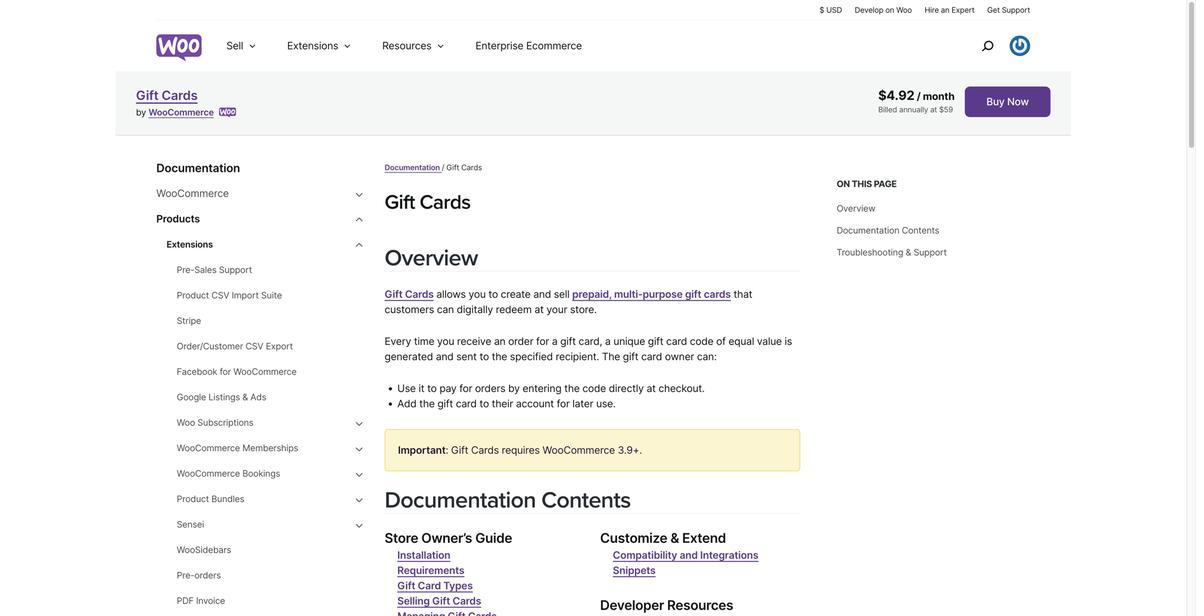 Task type: describe. For each thing, give the bounding box(es) containing it.
gift down gift card types link
[[432, 595, 450, 608]]

stripe
[[177, 316, 201, 327]]

customers
[[385, 304, 434, 316]]

woosidebars link
[[177, 544, 354, 558]]

2 a from the left
[[605, 335, 611, 348]]

1 vertical spatial documentation contents link
[[385, 487, 631, 515]]

pre-orders link
[[177, 569, 354, 583]]

store.
[[570, 304, 597, 316]]

annually
[[900, 105, 929, 114]]

get support
[[988, 5, 1031, 15]]

sell button
[[211, 20, 272, 71]]

2 vertical spatial the
[[420, 398, 435, 410]]

gift up by woocommerce
[[136, 88, 159, 103]]

get
[[988, 5, 1000, 15]]

google
[[177, 392, 206, 403]]

directly
[[609, 383, 644, 395]]

sensei link
[[177, 518, 354, 532]]

troubleshooting & support
[[837, 247, 947, 258]]

pre-sales support link
[[177, 263, 354, 277]]

generated
[[385, 351, 433, 363]]

bundles
[[212, 494, 244, 505]]

$4.92 / month billed annually at $59
[[879, 88, 955, 114]]

search image
[[978, 36, 998, 56]]

hire
[[925, 5, 939, 15]]

& for troubleshooting
[[906, 247, 912, 258]]

checkout.
[[659, 383, 705, 395]]

create
[[501, 288, 531, 301]]

that customers can digitally redeem at your store.
[[385, 288, 753, 316]]

pre- for orders
[[177, 571, 195, 581]]

pdf invoice
[[177, 596, 225, 607]]

specified
[[510, 351, 553, 363]]

pre- for sales
[[177, 265, 195, 276]]

gift right : on the bottom
[[451, 444, 469, 457]]

$4.92
[[879, 88, 915, 103]]

open account menu image
[[1010, 36, 1031, 56]]

documentation link
[[385, 163, 442, 172]]

documentation / gift cards
[[385, 163, 482, 172]]

0 horizontal spatial contents
[[542, 487, 631, 515]]

on
[[837, 179, 850, 190]]

enterprise ecommerce
[[476, 40, 582, 52]]

store
[[385, 530, 418, 547]]

gift left cards
[[685, 288, 702, 301]]

purpose
[[643, 288, 683, 301]]

card inside use it to pay for orders by entering the code directly at checkout. add the gift card to their account for later use.
[[456, 398, 477, 410]]

unique
[[614, 335, 646, 348]]

woocommerce bookings
[[177, 469, 280, 480]]

an inside hire an expert link
[[941, 5, 950, 15]]

0 vertical spatial documentation contents link
[[837, 225, 940, 236]]

selling gift cards link
[[398, 595, 482, 608]]

order/customer
[[177, 341, 243, 352]]

1 vertical spatial overview link
[[385, 245, 478, 272]]

invoice
[[196, 596, 225, 607]]

later
[[573, 398, 594, 410]]

value
[[757, 335, 782, 348]]

developer resources
[[600, 598, 734, 614]]

woocommerce bookings link
[[177, 467, 354, 481]]

gift up selling
[[398, 580, 416, 593]]

0 horizontal spatial woo
[[177, 418, 195, 429]]

gift cards allows you to create and sell prepaid, multi-purpose gift cards
[[385, 288, 731, 301]]

overview for bottommost overview link
[[385, 245, 478, 272]]

digitally
[[457, 304, 493, 316]]

documentation inside the 'breadcrumb' "element"
[[385, 163, 440, 172]]

0 vertical spatial contents
[[902, 225, 940, 236]]

troubleshooting & support link
[[837, 247, 947, 258]]

order/customer csv export link
[[177, 340, 354, 354]]

customize
[[600, 530, 668, 547]]

on this page
[[837, 179, 897, 190]]

use it to pay for orders by entering the code directly at checkout. add the gift card to their account for later use.
[[398, 383, 705, 410]]

multi-
[[614, 288, 643, 301]]

use.
[[596, 398, 616, 410]]

and inside customize & extend compatibility and integrations snippets
[[680, 550, 698, 562]]

gift card types link
[[398, 580, 473, 593]]

woocommerce memberships
[[177, 443, 298, 454]]

& for customize
[[671, 530, 679, 547]]

woocommerce left "developed by woocommerce" image
[[149, 107, 214, 118]]

0 vertical spatial by
[[136, 107, 146, 118]]

extensions button
[[272, 20, 367, 71]]

every
[[385, 335, 411, 348]]

3.9+.
[[618, 444, 642, 457]]

stripe link
[[177, 314, 354, 328]]

for right pay
[[460, 383, 473, 395]]

extensions link
[[167, 238, 354, 252]]

cards
[[704, 288, 731, 301]]

compatibility and integrations link
[[613, 550, 759, 562]]

that
[[734, 288, 753, 301]]

/ for documentation
[[442, 163, 445, 172]]

1 horizontal spatial you
[[469, 288, 486, 301]]

time
[[414, 335, 435, 348]]

entering
[[523, 383, 562, 395]]

1 horizontal spatial woo
[[897, 5, 912, 15]]

woocommerce down later on the bottom of page
[[543, 444, 615, 457]]

at for $4.92
[[931, 105, 938, 114]]

cards left requires
[[471, 444, 499, 457]]

pdf
[[177, 596, 194, 607]]

overview for the top overview link
[[837, 203, 876, 214]]

buy
[[987, 96, 1005, 108]]

woocommerce up products
[[156, 187, 229, 200]]

woo subscriptions link
[[177, 416, 354, 430]]

resources inside button
[[382, 40, 432, 52]]

woosidebars
[[177, 545, 231, 556]]

it
[[419, 383, 425, 395]]

to left their
[[480, 398, 489, 410]]

woocommerce down order/customer csv export link
[[234, 367, 297, 378]]

snippets link
[[613, 565, 656, 577]]

for up the listings at the bottom left of the page
[[220, 367, 231, 378]]

sensei
[[177, 520, 204, 531]]

hire an expert link
[[925, 4, 975, 15]]

developed by woocommerce image
[[219, 108, 236, 118]]

documentation contents for top documentation contents link
[[837, 225, 940, 236]]

to inside the every time you receive an order for a gift card, a unique gift card code of equal value is generated and sent to the specified recipient. the gift card owner can:
[[480, 351, 489, 363]]

cards down documentation / gift cards
[[420, 190, 471, 215]]

customize & extend compatibility and integrations snippets
[[600, 530, 759, 577]]

breadcrumb element
[[385, 161, 801, 175]]

for left later on the bottom of page
[[557, 398, 570, 410]]

sales
[[195, 265, 217, 276]]

sell
[[227, 40, 243, 52]]

1 a from the left
[[552, 335, 558, 348]]

0 vertical spatial woocommerce link
[[149, 107, 214, 118]]

enterprise ecommerce link
[[460, 20, 598, 71]]

support for pre-sales support
[[219, 265, 252, 276]]

use
[[398, 383, 416, 395]]

extend
[[683, 530, 726, 547]]

order
[[509, 335, 534, 348]]

your
[[547, 304, 568, 316]]

memberships
[[243, 443, 298, 454]]

0 vertical spatial overview link
[[837, 203, 876, 214]]

1 horizontal spatial and
[[534, 288, 551, 301]]

installation requirements gift card types selling gift cards
[[398, 550, 482, 608]]

extensions inside button
[[287, 40, 339, 52]]

is
[[785, 335, 793, 348]]



Task type: vqa. For each thing, say whether or not it's contained in the screenshot.
the leftmost SUPPORT
yes



Task type: locate. For each thing, give the bounding box(es) containing it.
for up the specified
[[537, 335, 550, 348]]

1 horizontal spatial overview link
[[837, 203, 876, 214]]

2 horizontal spatial and
[[680, 550, 698, 562]]

$ usd
[[820, 5, 843, 15]]

1 horizontal spatial gift cards link
[[385, 288, 434, 301]]

the down it
[[420, 398, 435, 410]]

orders inside use it to pay for orders by entering the code directly at checkout. add the gift card to their account for later use.
[[475, 383, 506, 395]]

1 vertical spatial product
[[177, 494, 209, 505]]

woocommerce link up products link
[[156, 187, 354, 201]]

1 vertical spatial csv
[[246, 341, 264, 352]]

of
[[717, 335, 726, 348]]

at for that
[[535, 304, 544, 316]]

an inside the every time you receive an order for a gift card, a unique gift card code of equal value is generated and sent to the specified recipient. the gift card owner can:
[[494, 335, 506, 348]]

0 vertical spatial support
[[1002, 5, 1031, 15]]

0 vertical spatial product
[[177, 290, 209, 301]]

cards up by woocommerce
[[162, 88, 198, 103]]

documentation contents for documentation contents link to the bottom
[[385, 487, 631, 515]]

1 vertical spatial pre-
[[177, 571, 195, 581]]

/ for $4.92
[[917, 90, 921, 103]]

& inside customize & extend compatibility and integrations snippets
[[671, 530, 679, 547]]

& up compatibility and integrations link
[[671, 530, 679, 547]]

buy now
[[987, 96, 1029, 108]]

0 horizontal spatial gift cards
[[136, 88, 198, 103]]

woocommerce down woo subscriptions
[[177, 443, 240, 454]]

1 horizontal spatial orders
[[475, 383, 506, 395]]

1 vertical spatial woocommerce link
[[156, 187, 354, 201]]

1 horizontal spatial the
[[492, 351, 508, 363]]

facebook for woocommerce
[[177, 367, 297, 378]]

0 vertical spatial an
[[941, 5, 950, 15]]

1 horizontal spatial contents
[[902, 225, 940, 236]]

product up stripe
[[177, 290, 209, 301]]

gift right documentation link
[[447, 163, 459, 172]]

gift down documentation link
[[385, 190, 415, 215]]

documentation contents link
[[837, 225, 940, 236], [385, 487, 631, 515]]

1 vertical spatial woo
[[177, 418, 195, 429]]

1 vertical spatial orders
[[195, 571, 221, 581]]

gift cards down documentation / gift cards
[[385, 190, 471, 215]]

allows
[[437, 288, 466, 301]]

1 horizontal spatial at
[[647, 383, 656, 395]]

documentation contents up troubleshooting & support
[[837, 225, 940, 236]]

you
[[469, 288, 486, 301], [437, 335, 455, 348]]

selling
[[398, 595, 430, 608]]

&
[[906, 247, 912, 258], [243, 392, 248, 403], [671, 530, 679, 547]]

0 horizontal spatial by
[[136, 107, 146, 118]]

2 vertical spatial support
[[219, 265, 252, 276]]

at inside use it to pay for orders by entering the code directly at checkout. add the gift card to their account for later use.
[[647, 383, 656, 395]]

types
[[444, 580, 473, 593]]

pre- up product csv import suite
[[177, 265, 195, 276]]

1 vertical spatial contents
[[542, 487, 631, 515]]

product csv import suite link
[[177, 289, 354, 303]]

csv left the export
[[246, 341, 264, 352]]

0 vertical spatial the
[[492, 351, 508, 363]]

and inside the every time you receive an order for a gift card, a unique gift card code of equal value is generated and sent to the specified recipient. the gift card owner can:
[[436, 351, 454, 363]]

every time you receive an order for a gift card, a unique gift card code of equal value is generated and sent to the specified recipient. the gift card owner can:
[[385, 335, 793, 363]]

0 vertical spatial overview
[[837, 203, 876, 214]]

service navigation menu element
[[955, 25, 1031, 67]]

2 vertical spatial at
[[647, 383, 656, 395]]

1 horizontal spatial a
[[605, 335, 611, 348]]

subscriptions
[[198, 418, 254, 429]]

1 vertical spatial overview
[[385, 245, 478, 272]]

redeem
[[496, 304, 532, 316]]

overview up allows
[[385, 245, 478, 272]]

to right it
[[427, 383, 437, 395]]

pre- inside "link"
[[177, 571, 195, 581]]

1 horizontal spatial by
[[509, 383, 520, 395]]

0 horizontal spatial and
[[436, 351, 454, 363]]

0 horizontal spatial a
[[552, 335, 558, 348]]

add
[[398, 398, 417, 410]]

1 vertical spatial by
[[509, 383, 520, 395]]

documentation contents link up guide
[[385, 487, 631, 515]]

can
[[437, 304, 454, 316]]

0 horizontal spatial documentation contents link
[[385, 487, 631, 515]]

woocommerce up product bundles
[[177, 469, 240, 480]]

gift cards up by woocommerce
[[136, 88, 198, 103]]

1 horizontal spatial documentation contents
[[837, 225, 940, 236]]

1 vertical spatial card
[[642, 351, 663, 363]]

product up sensei
[[177, 494, 209, 505]]

to left create
[[489, 288, 498, 301]]

card down pay
[[456, 398, 477, 410]]

0 vertical spatial documentation contents
[[837, 225, 940, 236]]

prepaid,
[[573, 288, 612, 301]]

and
[[534, 288, 551, 301], [436, 351, 454, 363], [680, 550, 698, 562]]

0 vertical spatial and
[[534, 288, 551, 301]]

owner
[[665, 351, 695, 363]]

0 horizontal spatial gift cards link
[[136, 88, 198, 103]]

to
[[489, 288, 498, 301], [480, 351, 489, 363], [427, 383, 437, 395], [480, 398, 489, 410]]

2 product from the top
[[177, 494, 209, 505]]

0 horizontal spatial extensions
[[167, 239, 213, 250]]

product for product csv import suite
[[177, 290, 209, 301]]

for inside the every time you receive an order for a gift card, a unique gift card code of equal value is generated and sent to the specified recipient. the gift card owner can:
[[537, 335, 550, 348]]

$59
[[940, 105, 954, 114]]

orders up "invoice"
[[195, 571, 221, 581]]

csv left import
[[212, 290, 229, 301]]

1 vertical spatial support
[[914, 247, 947, 258]]

code inside the every time you receive an order for a gift card, a unique gift card code of equal value is generated and sent to the specified recipient. the gift card owner can:
[[690, 335, 714, 348]]

2 horizontal spatial the
[[565, 383, 580, 395]]

1 pre- from the top
[[177, 265, 195, 276]]

0 horizontal spatial &
[[243, 392, 248, 403]]

0 horizontal spatial documentation contents
[[385, 487, 631, 515]]

a up the
[[605, 335, 611, 348]]

prepaid, multi-purpose gift cards link
[[573, 288, 731, 301]]

cards
[[162, 88, 198, 103], [462, 163, 482, 172], [420, 190, 471, 215], [405, 288, 434, 301], [471, 444, 499, 457], [453, 595, 482, 608]]

their
[[492, 398, 513, 410]]

listings
[[209, 392, 240, 403]]

2 horizontal spatial &
[[906, 247, 912, 258]]

a up recipient.
[[552, 335, 558, 348]]

develop on woo link
[[855, 4, 912, 15]]

you up digitally
[[469, 288, 486, 301]]

gift right unique
[[648, 335, 664, 348]]

the inside the every time you receive an order for a gift card, a unique gift card code of equal value is generated and sent to the specified recipient. the gift card owner can:
[[492, 351, 508, 363]]

code
[[690, 335, 714, 348], [583, 383, 606, 395]]

cards up "customers"
[[405, 288, 434, 301]]

overview link
[[837, 203, 876, 214], [385, 245, 478, 272]]

0 horizontal spatial you
[[437, 335, 455, 348]]

gift cards link
[[136, 88, 198, 103], [385, 288, 434, 301]]

by inside use it to pay for orders by entering the code directly at checkout. add the gift card to their account for later use.
[[509, 383, 520, 395]]

1 horizontal spatial resources
[[668, 598, 734, 614]]

the left the specified
[[492, 351, 508, 363]]

pay
[[440, 383, 457, 395]]

2 vertical spatial and
[[680, 550, 698, 562]]

cards right documentation link
[[462, 163, 482, 172]]

you inside the every time you receive an order for a gift card, a unique gift card code of equal value is generated and sent to the specified recipient. the gift card owner can:
[[437, 335, 455, 348]]

csv for product
[[212, 290, 229, 301]]

1 horizontal spatial an
[[941, 5, 950, 15]]

2 pre- from the top
[[177, 571, 195, 581]]

on
[[886, 5, 895, 15]]

to right 'sent'
[[480, 351, 489, 363]]

documentation contents up guide
[[385, 487, 631, 515]]

resources button
[[367, 20, 460, 71]]

0 horizontal spatial card
[[456, 398, 477, 410]]

at inside '$4.92 / month billed annually at $59'
[[931, 105, 938, 114]]

an
[[941, 5, 950, 15], [494, 335, 506, 348]]

code up later on the bottom of page
[[583, 383, 606, 395]]

troubleshooting
[[837, 247, 904, 258]]

1 horizontal spatial code
[[690, 335, 714, 348]]

1 horizontal spatial csv
[[246, 341, 264, 352]]

support
[[1002, 5, 1031, 15], [914, 247, 947, 258], [219, 265, 252, 276]]

0 vertical spatial gift cards link
[[136, 88, 198, 103]]

/ inside '$4.92 / month billed annually at $59'
[[917, 90, 921, 103]]

at inside that customers can digitally redeem at your store.
[[535, 304, 544, 316]]

1 vertical spatial extensions
[[167, 239, 213, 250]]

/
[[917, 90, 921, 103], [442, 163, 445, 172]]

woocommerce
[[149, 107, 214, 118], [156, 187, 229, 200], [234, 367, 297, 378], [177, 443, 240, 454], [543, 444, 615, 457], [177, 469, 240, 480]]

contents up the troubleshooting & support link
[[902, 225, 940, 236]]

0 vertical spatial at
[[931, 105, 938, 114]]

recipient.
[[556, 351, 600, 363]]

requirements
[[398, 565, 465, 577]]

card
[[667, 335, 688, 348], [642, 351, 663, 363], [456, 398, 477, 410]]

1 vertical spatial /
[[442, 163, 445, 172]]

pre- up pdf on the bottom left
[[177, 571, 195, 581]]

& right troubleshooting
[[906, 247, 912, 258]]

0 vertical spatial csv
[[212, 290, 229, 301]]

cards down "types"
[[453, 595, 482, 608]]

0 horizontal spatial /
[[442, 163, 445, 172]]

support right troubleshooting
[[914, 247, 947, 258]]

0 vertical spatial gift cards
[[136, 88, 198, 103]]

google listings & ads link
[[177, 391, 354, 405]]

gift inside the 'breadcrumb' "element"
[[447, 163, 459, 172]]

gift up "customers"
[[385, 288, 403, 301]]

requirements link
[[398, 565, 465, 577]]

0 horizontal spatial overview
[[385, 245, 478, 272]]

1 horizontal spatial &
[[671, 530, 679, 547]]

1 horizontal spatial overview
[[837, 203, 876, 214]]

products
[[156, 213, 200, 225]]

code up can:
[[690, 335, 714, 348]]

gift down unique
[[623, 351, 639, 363]]

month
[[923, 90, 955, 103]]

equal
[[729, 335, 755, 348]]

facebook for woocommerce link
[[177, 365, 354, 379]]

1 vertical spatial documentation contents
[[385, 487, 631, 515]]

contents up customize
[[542, 487, 631, 515]]

at right directly
[[647, 383, 656, 395]]

at left your
[[535, 304, 544, 316]]

cards inside installation requirements gift card types selling gift cards
[[453, 595, 482, 608]]

0 horizontal spatial orders
[[195, 571, 221, 581]]

2 horizontal spatial card
[[667, 335, 688, 348]]

0 vertical spatial woo
[[897, 5, 912, 15]]

at left $59
[[931, 105, 938, 114]]

support for troubleshooting & support
[[914, 247, 947, 258]]

1 vertical spatial an
[[494, 335, 506, 348]]

bookings
[[243, 469, 280, 480]]

an left order
[[494, 335, 506, 348]]

installation
[[398, 550, 451, 562]]

usd
[[827, 5, 843, 15]]

can:
[[697, 351, 717, 363]]

compatibility
[[613, 550, 678, 562]]

overview down this
[[837, 203, 876, 214]]

integrations
[[701, 550, 759, 562]]

overview link down this
[[837, 203, 876, 214]]

woo down google
[[177, 418, 195, 429]]

suite
[[261, 290, 282, 301]]

0 horizontal spatial overview link
[[385, 245, 478, 272]]

and left sell
[[534, 288, 551, 301]]

orders up their
[[475, 383, 506, 395]]

import
[[232, 290, 259, 301]]

1 horizontal spatial documentation contents link
[[837, 225, 940, 236]]

an right 'hire' on the right
[[941, 5, 950, 15]]

for
[[537, 335, 550, 348], [220, 367, 231, 378], [460, 383, 473, 395], [557, 398, 570, 410]]

0 vertical spatial code
[[690, 335, 714, 348]]

1 vertical spatial resources
[[668, 598, 734, 614]]

0 horizontal spatial resources
[[382, 40, 432, 52]]

extensions inside "link"
[[167, 239, 213, 250]]

code inside use it to pay for orders by entering the code directly at checkout. add the gift card to their account for later use.
[[583, 383, 606, 395]]

$ usd button
[[820, 4, 843, 15]]

woocommerce inside 'link'
[[177, 469, 240, 480]]

gift down pay
[[438, 398, 453, 410]]

0 horizontal spatial support
[[219, 265, 252, 276]]

0 horizontal spatial code
[[583, 383, 606, 395]]

guide
[[476, 530, 512, 547]]

gift cards link up by woocommerce
[[136, 88, 198, 103]]

1 horizontal spatial gift cards
[[385, 190, 471, 215]]

billed
[[879, 105, 898, 114]]

2 vertical spatial &
[[671, 530, 679, 547]]

card,
[[579, 335, 603, 348]]

0 horizontal spatial an
[[494, 335, 506, 348]]

0 vertical spatial extensions
[[287, 40, 339, 52]]

gift cards link up "customers"
[[385, 288, 434, 301]]

2 horizontal spatial support
[[1002, 5, 1031, 15]]

1 vertical spatial &
[[243, 392, 248, 403]]

orders inside "link"
[[195, 571, 221, 581]]

product bundles link
[[177, 493, 354, 507]]

1 horizontal spatial /
[[917, 90, 921, 103]]

documentation contents link up troubleshooting & support
[[837, 225, 940, 236]]

now
[[1008, 96, 1029, 108]]

gift inside use it to pay for orders by entering the code directly at checkout. add the gift card to their account for later use.
[[438, 398, 453, 410]]

sent
[[457, 351, 477, 363]]

1 horizontal spatial support
[[914, 247, 947, 258]]

buy now link
[[965, 87, 1051, 117]]

0 vertical spatial card
[[667, 335, 688, 348]]

0 horizontal spatial csv
[[212, 290, 229, 301]]

& left ads
[[243, 392, 248, 403]]

1 vertical spatial the
[[565, 383, 580, 395]]

1 horizontal spatial card
[[642, 351, 663, 363]]

0 horizontal spatial the
[[420, 398, 435, 410]]

order/customer csv export
[[177, 341, 293, 352]]

overview link up allows
[[385, 245, 478, 272]]

2 vertical spatial card
[[456, 398, 477, 410]]

1 product from the top
[[177, 290, 209, 301]]

developer
[[600, 598, 664, 614]]

product for product bundles
[[177, 494, 209, 505]]

2 horizontal spatial at
[[931, 105, 938, 114]]

woocommerce link left "developed by woocommerce" image
[[149, 107, 214, 118]]

ads
[[251, 392, 266, 403]]

extensions
[[287, 40, 339, 52], [167, 239, 213, 250]]

sell
[[554, 288, 570, 301]]

and left 'sent'
[[436, 351, 454, 363]]

woo right on
[[897, 5, 912, 15]]

develop on woo
[[855, 5, 912, 15]]

cards inside the 'breadcrumb' "element"
[[462, 163, 482, 172]]

gift cards
[[136, 88, 198, 103], [385, 190, 471, 215]]

card down unique
[[642, 351, 663, 363]]

support up product csv import suite
[[219, 265, 252, 276]]

1 vertical spatial and
[[436, 351, 454, 363]]

snippets
[[613, 565, 656, 577]]

:
[[446, 444, 449, 457]]

expert
[[952, 5, 975, 15]]

1 vertical spatial gift cards
[[385, 190, 471, 215]]

/ inside the 'breadcrumb' "element"
[[442, 163, 445, 172]]

you right time
[[437, 335, 455, 348]]

0 vertical spatial pre-
[[177, 265, 195, 276]]

gift up recipient.
[[561, 335, 576, 348]]

requires
[[502, 444, 540, 457]]

card up owner
[[667, 335, 688, 348]]

the up later on the bottom of page
[[565, 383, 580, 395]]

support right get
[[1002, 5, 1031, 15]]

and down extend
[[680, 550, 698, 562]]

csv for order/customer
[[246, 341, 264, 352]]

0 vertical spatial /
[[917, 90, 921, 103]]

0 vertical spatial resources
[[382, 40, 432, 52]]



